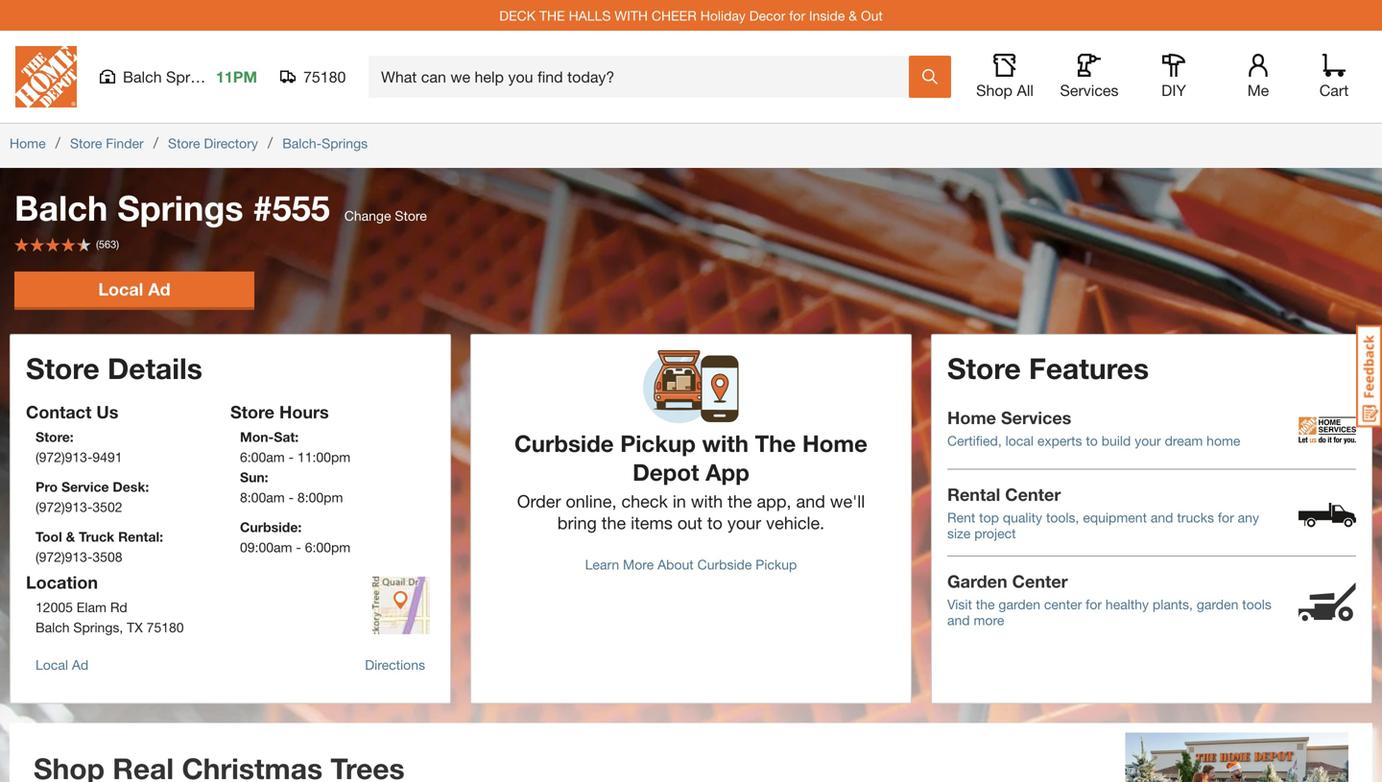 Task type: describe. For each thing, give the bounding box(es) containing it.
6:00am
[[240, 449, 285, 465]]

map pin image
[[394, 591, 408, 610]]

learn more about curbside pickup link
[[487, 547, 896, 583]]

75180 inside location 12005 elam rd balch springs , tx 75180
[[147, 620, 184, 636]]

and inside garden center visit the garden center for healthy plants, garden tools and more
[[948, 613, 970, 628]]

balch for balch springs # 555
[[14, 187, 108, 229]]

balch-springs link
[[282, 135, 368, 151]]

trucks
[[1177, 510, 1215, 526]]

we'll
[[830, 491, 865, 512]]

depot
[[633, 459, 699, 486]]

rd
[[110, 600, 127, 615]]

plants,
[[1153, 597, 1193, 613]]

quality
[[1003, 510, 1043, 526]]

springs for balch springs # 555
[[117, 187, 244, 229]]

deck
[[499, 7, 536, 23]]

12005
[[36, 600, 73, 615]]

563
[[99, 238, 116, 251]]

6:00pm
[[305, 540, 351, 555]]

0 vertical spatial with
[[702, 430, 749, 457]]

3508
[[93, 549, 122, 565]]

image title image for garden center
[[1299, 583, 1357, 622]]

tools,
[[1046, 510, 1080, 526]]

0 horizontal spatial the
[[602, 513, 626, 533]]

curbside: 09:00am - 6:00pm
[[240, 519, 351, 555]]

inside
[[809, 7, 845, 23]]

truck
[[79, 529, 114, 545]]

change store button
[[344, 208, 427, 224]]

me button
[[1228, 54, 1289, 100]]

& inside tool & truck rental : (972)913-3508
[[66, 529, 75, 545]]

balch-
[[282, 135, 322, 151]]

navigate to real christmas trees selection page image
[[1126, 733, 1349, 783]]

directory
[[204, 135, 258, 151]]

directions link
[[365, 648, 425, 683]]

top
[[980, 510, 999, 526]]

cart
[[1320, 81, 1349, 99]]

curbside:
[[240, 519, 302, 535]]

local ad for top local ad link
[[98, 279, 171, 300]]

balch springs 11pm
[[123, 68, 257, 86]]

pro
[[36, 479, 58, 495]]

store directory link
[[168, 135, 258, 151]]

11:00pm
[[298, 449, 351, 465]]

1 horizontal spatial &
[[849, 7, 857, 23]]

your inside 'home services certified, local experts to build your dream home'
[[1135, 433, 1161, 449]]

home services certified, local experts to build your dream home
[[948, 408, 1241, 449]]

map preview image
[[373, 577, 430, 635]]

(972)913- for contact
[[36, 449, 93, 465]]

#
[[253, 187, 272, 229]]

ad for top local ad link
[[148, 279, 171, 300]]

center for rental center
[[1006, 484, 1061, 505]]

service
[[61, 479, 109, 495]]

us
[[96, 402, 118, 422]]

local for bottommost local ad link
[[36, 657, 68, 673]]

with
[[615, 7, 648, 23]]

garden center visit the garden center for healthy plants, garden tools and more
[[948, 571, 1272, 628]]

services inside button
[[1060, 81, 1119, 99]]

decor
[[750, 7, 786, 23]]

out
[[861, 7, 883, 23]]

about
[[658, 557, 694, 573]]

tools
[[1243, 597, 1272, 613]]

your inside the curbside pickup with the home depot app order online, check in with the app, and we'll bring the items out to your vehicle.
[[728, 513, 762, 533]]

learn more about curbside pickup
[[585, 557, 797, 573]]

diy
[[1162, 81, 1187, 99]]

healthy
[[1106, 597, 1149, 613]]

features
[[1029, 351, 1149, 385]]

diy button
[[1144, 54, 1205, 100]]

directions
[[365, 657, 425, 673]]

vehicle.
[[766, 513, 825, 533]]

store right change
[[395, 208, 427, 224]]

(
[[96, 238, 99, 251]]

curbside pickup with the home depot app order online, check in with the app, and we'll bring the items out to your vehicle.
[[515, 430, 868, 533]]

dream
[[1165, 433, 1203, 449]]

for inside rental center rent top quality tools, equipment and trucks for any size project
[[1218, 510, 1234, 526]]

store finder
[[70, 135, 144, 151]]

any
[[1238, 510, 1260, 526]]

0 vertical spatial -
[[289, 449, 294, 465]]

location
[[26, 572, 98, 593]]

tool
[[36, 529, 62, 545]]

hours
[[279, 402, 329, 422]]

image title image for home services
[[1299, 402, 1357, 459]]

1 vertical spatial -
[[289, 490, 294, 506]]

75180 inside 75180 button
[[303, 68, 346, 86]]

,
[[119, 620, 123, 636]]

11pm
[[216, 68, 257, 86]]

store features
[[948, 351, 1149, 385]]

online,
[[566, 491, 617, 512]]

bring
[[558, 513, 597, 533]]

shop
[[977, 81, 1013, 99]]

the
[[755, 430, 796, 457]]

555
[[272, 187, 330, 229]]

)
[[116, 238, 119, 251]]

rent
[[948, 510, 976, 526]]

car with trunk open and app image
[[643, 350, 739, 425]]

for inside garden center visit the garden center for healthy plants, garden tools and more
[[1086, 597, 1102, 613]]

sat:
[[274, 429, 299, 445]]

pro service desk : (972)913-3502
[[36, 479, 153, 515]]

shop all
[[977, 81, 1034, 99]]

location 12005 elam rd balch springs , tx 75180
[[26, 572, 184, 636]]

store for store hours mon-sat: 6:00am - 11:00pm sun: 8:00am - 8:00pm
[[230, 402, 275, 422]]

cheer
[[652, 7, 697, 23]]

to inside the curbside pickup with the home depot app order online, check in with the app, and we'll bring the items out to your vehicle.
[[707, 513, 723, 533]]

What can we help you find today? search field
[[381, 57, 908, 97]]



Task type: vqa. For each thing, say whether or not it's contained in the screenshot.
the middle :
yes



Task type: locate. For each thing, give the bounding box(es) containing it.
services inside 'home services certified, local experts to build your dream home'
[[1001, 408, 1072, 428]]

1 vertical spatial local ad link
[[36, 648, 89, 683]]

0 vertical spatial local
[[98, 279, 143, 300]]

1 horizontal spatial and
[[948, 613, 970, 628]]

0 vertical spatial :
[[70, 429, 74, 445]]

1 vertical spatial home
[[948, 408, 997, 428]]

to
[[1086, 433, 1098, 449], [707, 513, 723, 533]]

for
[[789, 7, 806, 23], [1218, 510, 1234, 526], [1086, 597, 1102, 613]]

contact
[[26, 402, 92, 422]]

and left the trucks
[[1151, 510, 1174, 526]]

home up certified, at the bottom of the page
[[948, 408, 997, 428]]

0 horizontal spatial &
[[66, 529, 75, 545]]

1 horizontal spatial your
[[1135, 433, 1161, 449]]

2 (972)913- from the top
[[36, 499, 93, 515]]

desk
[[113, 479, 145, 495]]

store for store details
[[26, 351, 100, 385]]

(972)913- inside contact us store : (972)913-9491
[[36, 449, 93, 465]]

order
[[517, 491, 561, 512]]

store up contact
[[26, 351, 100, 385]]

- down sat:
[[289, 449, 294, 465]]

- inside the curbside: 09:00am - 6:00pm
[[296, 540, 301, 555]]

balch up (
[[14, 187, 108, 229]]

0 vertical spatial &
[[849, 7, 857, 23]]

store left finder
[[70, 135, 102, 151]]

sun:
[[240, 470, 268, 485]]

rental center rent top quality tools, equipment and trucks for any size project
[[948, 484, 1260, 542]]

local ad for bottommost local ad link
[[36, 657, 89, 673]]

1 vertical spatial center
[[1013, 571, 1068, 592]]

2 vertical spatial the
[[976, 597, 995, 613]]

local for top local ad link
[[98, 279, 143, 300]]

0 vertical spatial your
[[1135, 433, 1161, 449]]

center for garden center
[[1013, 571, 1068, 592]]

the
[[728, 491, 752, 512], [602, 513, 626, 533], [976, 597, 995, 613]]

2 vertical spatial home
[[803, 430, 868, 457]]

(972)913- down pro
[[36, 499, 93, 515]]

deck the halls with cheer holiday decor for inside & out
[[499, 7, 883, 23]]

more
[[623, 557, 654, 573]]

0 horizontal spatial for
[[789, 7, 806, 23]]

cart link
[[1313, 54, 1356, 100]]

1 horizontal spatial ad
[[148, 279, 171, 300]]

0 vertical spatial for
[[789, 7, 806, 23]]

(972)913-3508 link
[[36, 549, 122, 565]]

: inside pro service desk : (972)913-3502
[[145, 479, 149, 495]]

and up vehicle.
[[796, 491, 826, 512]]

2 horizontal spatial for
[[1218, 510, 1234, 526]]

2 horizontal spatial the
[[976, 597, 995, 613]]

image title image for rental center
[[1299, 503, 1357, 527]]

more
[[974, 613, 1005, 628]]

center inside garden center visit the garden center for healthy plants, garden tools and more
[[1013, 571, 1068, 592]]

balch inside location 12005 elam rd balch springs , tx 75180
[[36, 620, 70, 636]]

1 (972)913- from the top
[[36, 449, 93, 465]]

1 vertical spatial to
[[707, 513, 723, 533]]

your right 'build' at the bottom right of page
[[1135, 433, 1161, 449]]

( 563 )
[[96, 238, 119, 251]]

75180 button
[[280, 67, 347, 86]]

2 horizontal spatial and
[[1151, 510, 1174, 526]]

home up we'll
[[803, 430, 868, 457]]

home down the home depot logo
[[10, 135, 46, 151]]

learn
[[585, 557, 619, 573]]

ad down elam
[[72, 657, 89, 673]]

home link
[[10, 135, 46, 151]]

the down garden
[[976, 597, 995, 613]]

tx
[[127, 620, 143, 636]]

0 horizontal spatial 75180
[[147, 620, 184, 636]]

0 vertical spatial image title image
[[1299, 402, 1357, 459]]

store inside 'store hours mon-sat: 6:00am - 11:00pm sun: 8:00am - 8:00pm'
[[230, 402, 275, 422]]

size
[[948, 526, 971, 542]]

0 horizontal spatial ad
[[72, 657, 89, 673]]

0 horizontal spatial and
[[796, 491, 826, 512]]

springs up store directory
[[166, 68, 219, 86]]

2 vertical spatial balch
[[36, 620, 70, 636]]

your
[[1135, 433, 1161, 449], [728, 513, 762, 533]]

springs down 75180 button on the top left of the page
[[322, 135, 368, 151]]

and left more
[[948, 613, 970, 628]]

image title image left feedback link image
[[1299, 402, 1357, 459]]

8:00pm
[[298, 490, 343, 506]]

1 vertical spatial ad
[[72, 657, 89, 673]]

finder
[[106, 135, 144, 151]]

store details
[[26, 351, 202, 385]]

local down 12005
[[36, 657, 68, 673]]

balch for balch springs 11pm
[[123, 68, 162, 86]]

deck the halls with cheer holiday decor for inside & out link
[[499, 7, 883, 23]]

75180 up "balch-springs"
[[303, 68, 346, 86]]

0 horizontal spatial local ad
[[36, 657, 89, 673]]

the
[[540, 7, 565, 23]]

build
[[1102, 433, 1131, 449]]

1 vertical spatial curbside
[[698, 557, 752, 573]]

pickup
[[620, 430, 696, 457], [756, 557, 797, 573]]

1 horizontal spatial to
[[1086, 433, 1098, 449]]

curbside inside the curbside pickup with the home depot app order online, check in with the app, and we'll bring the items out to your vehicle.
[[515, 430, 614, 457]]

services up 'local' at the bottom
[[1001, 408, 1072, 428]]

0 vertical spatial local ad link
[[14, 272, 254, 307]]

details
[[108, 351, 202, 385]]

1 vertical spatial local
[[36, 657, 68, 673]]

ad up details
[[148, 279, 171, 300]]

garden left tools
[[1197, 597, 1239, 613]]

1 vertical spatial services
[[1001, 408, 1072, 428]]

local ad link down 12005
[[36, 648, 89, 683]]

rental
[[948, 484, 1001, 505], [118, 529, 159, 545]]

change
[[344, 208, 391, 224]]

springs for balch-springs
[[322, 135, 368, 151]]

center inside rental center rent top quality tools, equipment and trucks for any size project
[[1006, 484, 1061, 505]]

springs for balch springs 11pm
[[166, 68, 219, 86]]

app,
[[757, 491, 792, 512]]

store for store features
[[948, 351, 1021, 385]]

center up center
[[1013, 571, 1068, 592]]

1 horizontal spatial pickup
[[756, 557, 797, 573]]

3 image title image from the top
[[1299, 583, 1357, 622]]

1 horizontal spatial curbside
[[698, 557, 752, 573]]

ad for bottommost local ad link
[[72, 657, 89, 673]]

with up out at the bottom of the page
[[691, 491, 723, 512]]

home inside the curbside pickup with the home depot app order online, check in with the app, and we'll bring the items out to your vehicle.
[[803, 430, 868, 457]]

0 horizontal spatial rental
[[118, 529, 159, 545]]

0 vertical spatial to
[[1086, 433, 1098, 449]]

store down contact
[[36, 429, 70, 445]]

(972)913- inside tool & truck rental : (972)913-3508
[[36, 549, 93, 565]]

1 vertical spatial rental
[[118, 529, 159, 545]]

09:00am
[[240, 540, 292, 555]]

0 vertical spatial the
[[728, 491, 752, 512]]

tool & truck rental : (972)913-3508
[[36, 529, 167, 565]]

75180 right tx
[[147, 620, 184, 636]]

rental up the 3508 on the bottom
[[118, 529, 159, 545]]

in
[[673, 491, 686, 512]]

0 vertical spatial home
[[10, 135, 46, 151]]

your down app,
[[728, 513, 762, 533]]

to left 'build' at the bottom right of page
[[1086, 433, 1098, 449]]

2 image title image from the top
[[1299, 503, 1357, 527]]

0 vertical spatial balch
[[123, 68, 162, 86]]

2 vertical spatial for
[[1086, 597, 1102, 613]]

1 vertical spatial 75180
[[147, 620, 184, 636]]

local ad down 12005
[[36, 657, 89, 673]]

: inside tool & truck rental : (972)913-3508
[[159, 529, 163, 545]]

center up quality
[[1006, 484, 1061, 505]]

image title image
[[1299, 402, 1357, 459], [1299, 503, 1357, 527], [1299, 583, 1357, 622]]

the down app
[[728, 491, 752, 512]]

to right out at the bottom of the page
[[707, 513, 723, 533]]

2 vertical spatial :
[[159, 529, 163, 545]]

0 vertical spatial (972)913-
[[36, 449, 93, 465]]

& right tool at the bottom left of page
[[66, 529, 75, 545]]

equipment
[[1083, 510, 1147, 526]]

1 vertical spatial with
[[691, 491, 723, 512]]

store up certified, at the bottom of the page
[[948, 351, 1021, 385]]

1 vertical spatial pickup
[[756, 557, 797, 573]]

me
[[1248, 81, 1270, 99]]

1 horizontal spatial rental
[[948, 484, 1001, 505]]

image title image right any
[[1299, 503, 1357, 527]]

store directory
[[168, 135, 258, 151]]

0 vertical spatial local ad
[[98, 279, 171, 300]]

1 vertical spatial your
[[728, 513, 762, 533]]

0 horizontal spatial pickup
[[620, 430, 696, 457]]

2 garden from the left
[[1197, 597, 1239, 613]]

0 vertical spatial ad
[[148, 279, 171, 300]]

store up mon- at the left
[[230, 402, 275, 422]]

0 vertical spatial pickup
[[620, 430, 696, 457]]

home
[[1207, 433, 1241, 449]]

store for store directory
[[168, 135, 200, 151]]

(972)913-
[[36, 449, 93, 465], [36, 499, 93, 515], [36, 549, 93, 565]]

feedback link image
[[1357, 325, 1383, 428]]

to inside 'home services certified, local experts to build your dream home'
[[1086, 433, 1098, 449]]

curbside right about
[[698, 557, 752, 573]]

- left the 6:00pm
[[296, 540, 301, 555]]

0 horizontal spatial local
[[36, 657, 68, 673]]

1 horizontal spatial :
[[145, 479, 149, 495]]

rental inside tool & truck rental : (972)913-3508
[[118, 529, 159, 545]]

shop all button
[[975, 54, 1036, 100]]

- right the 8:00am on the bottom of page
[[289, 490, 294, 506]]

0 vertical spatial rental
[[948, 484, 1001, 505]]

home for home services certified, local experts to build your dream home
[[948, 408, 997, 428]]

rental up rent
[[948, 484, 1001, 505]]

for left inside
[[789, 7, 806, 23]]

services button
[[1059, 54, 1120, 100]]

:
[[70, 429, 74, 445], [145, 479, 149, 495], [159, 529, 163, 545]]

pickup down vehicle.
[[756, 557, 797, 573]]

1 horizontal spatial the
[[728, 491, 752, 512]]

project
[[975, 526, 1016, 542]]

0 horizontal spatial curbside
[[515, 430, 614, 457]]

mon-
[[240, 429, 274, 445]]

store finder link
[[70, 135, 144, 151]]

contact us store : (972)913-9491
[[26, 402, 122, 465]]

pickup inside the curbside pickup with the home depot app order online, check in with the app, and we'll bring the items out to your vehicle.
[[620, 430, 696, 457]]

store hours mon-sat: 6:00am - 11:00pm sun: 8:00am - 8:00pm
[[230, 402, 351, 506]]

for left any
[[1218, 510, 1234, 526]]

0 horizontal spatial home
[[10, 135, 46, 151]]

halls
[[569, 7, 611, 23]]

springs down elam
[[73, 620, 119, 636]]

: right the service
[[145, 479, 149, 495]]

the home depot logo image
[[15, 46, 77, 108]]

rental inside rental center rent top quality tools, equipment and trucks for any size project
[[948, 484, 1001, 505]]

1 vertical spatial the
[[602, 513, 626, 533]]

balch up finder
[[123, 68, 162, 86]]

elam
[[77, 600, 107, 615]]

0 horizontal spatial to
[[707, 513, 723, 533]]

balch springs # 555
[[14, 187, 330, 229]]

1 horizontal spatial local
[[98, 279, 143, 300]]

1 vertical spatial image title image
[[1299, 503, 1357, 527]]

0 vertical spatial curbside
[[515, 430, 614, 457]]

curbside inside "link"
[[698, 557, 752, 573]]

store
[[70, 135, 102, 151], [168, 135, 200, 151], [395, 208, 427, 224], [26, 351, 100, 385], [948, 351, 1021, 385], [230, 402, 275, 422], [36, 429, 70, 445]]

store left directory
[[168, 135, 200, 151]]

3502
[[93, 499, 122, 515]]

services right all
[[1060, 81, 1119, 99]]

1 vertical spatial local ad
[[36, 657, 89, 673]]

garden
[[999, 597, 1041, 613], [1197, 597, 1239, 613]]

-
[[289, 449, 294, 465], [289, 490, 294, 506], [296, 540, 301, 555]]

local ad down )
[[98, 279, 171, 300]]

1 vertical spatial balch
[[14, 187, 108, 229]]

local ad
[[98, 279, 171, 300], [36, 657, 89, 673]]

2 horizontal spatial home
[[948, 408, 997, 428]]

(972)913- up pro
[[36, 449, 93, 465]]

3 (972)913- from the top
[[36, 549, 93, 565]]

: for us
[[70, 429, 74, 445]]

all
[[1017, 81, 1034, 99]]

store for store finder
[[70, 135, 102, 151]]

image title image right tools
[[1299, 583, 1357, 622]]

for right center
[[1086, 597, 1102, 613]]

and inside rental center rent top quality tools, equipment and trucks for any size project
[[1151, 510, 1174, 526]]

(972)913- for pro
[[36, 499, 93, 515]]

with up app
[[702, 430, 749, 457]]

2 vertical spatial (972)913-
[[36, 549, 93, 565]]

(972)913-9491 link
[[36, 449, 122, 465]]

the down online,
[[602, 513, 626, 533]]

2 horizontal spatial :
[[159, 529, 163, 545]]

1 vertical spatial &
[[66, 529, 75, 545]]

1 horizontal spatial local ad
[[98, 279, 171, 300]]

local down )
[[98, 279, 143, 300]]

(972)913-3502 link
[[36, 499, 122, 515]]

1 horizontal spatial for
[[1086, 597, 1102, 613]]

store inside contact us store : (972)913-9491
[[36, 429, 70, 445]]

springs down 'store directory' link
[[117, 187, 244, 229]]

1 horizontal spatial home
[[803, 430, 868, 457]]

(972)913- down tool at the bottom left of page
[[36, 549, 93, 565]]

0 horizontal spatial :
[[70, 429, 74, 445]]

0 horizontal spatial garden
[[999, 597, 1041, 613]]

home inside 'home services certified, local experts to build your dream home'
[[948, 408, 997, 428]]

: right truck
[[159, 529, 163, 545]]

and inside the curbside pickup with the home depot app order online, check in with the app, and we'll bring the items out to your vehicle.
[[796, 491, 826, 512]]

0 horizontal spatial your
[[728, 513, 762, 533]]

visit
[[948, 597, 973, 613]]

1 horizontal spatial garden
[[1197, 597, 1239, 613]]

: for service
[[145, 479, 149, 495]]

1 horizontal spatial 75180
[[303, 68, 346, 86]]

and
[[796, 491, 826, 512], [1151, 510, 1174, 526], [948, 613, 970, 628]]

2 vertical spatial -
[[296, 540, 301, 555]]

services
[[1060, 81, 1119, 99], [1001, 408, 1072, 428]]

items
[[631, 513, 673, 533]]

1 image title image from the top
[[1299, 402, 1357, 459]]

1 vertical spatial (972)913-
[[36, 499, 93, 515]]

pickup inside "link"
[[756, 557, 797, 573]]

curbside up order
[[515, 430, 614, 457]]

: up (972)913-9491 link
[[70, 429, 74, 445]]

0 vertical spatial center
[[1006, 484, 1061, 505]]

balch down 12005
[[36, 620, 70, 636]]

springs inside location 12005 elam rd balch springs , tx 75180
[[73, 620, 119, 636]]

home for home
[[10, 135, 46, 151]]

0 vertical spatial 75180
[[303, 68, 346, 86]]

1 vertical spatial :
[[145, 479, 149, 495]]

0 vertical spatial services
[[1060, 81, 1119, 99]]

1 garden from the left
[[999, 597, 1041, 613]]

experts
[[1038, 433, 1083, 449]]

change store
[[344, 208, 427, 224]]

the inside garden center visit the garden center for healthy plants, garden tools and more
[[976, 597, 995, 613]]

garden left center
[[999, 597, 1041, 613]]

balch-springs
[[282, 135, 368, 151]]

local ad link down )
[[14, 272, 254, 307]]

& left out
[[849, 7, 857, 23]]

(972)913- inside pro service desk : (972)913-3502
[[36, 499, 93, 515]]

garden
[[948, 571, 1008, 592]]

1 vertical spatial for
[[1218, 510, 1234, 526]]

with
[[702, 430, 749, 457], [691, 491, 723, 512]]

2 vertical spatial image title image
[[1299, 583, 1357, 622]]

local
[[1006, 433, 1034, 449]]

: inside contact us store : (972)913-9491
[[70, 429, 74, 445]]

pickup up depot
[[620, 430, 696, 457]]



